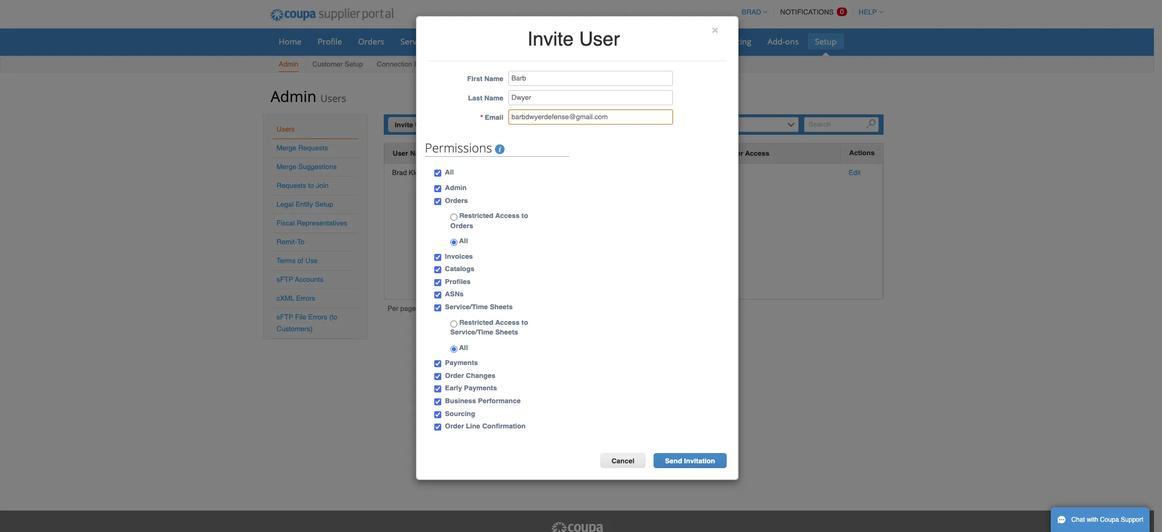 Task type: describe. For each thing, give the bounding box(es) containing it.
sheets inside restricted access to service/time sheets
[[495, 329, 518, 337]]

last
[[468, 94, 482, 102]]

fiscal representatives
[[277, 219, 347, 227]]

0 horizontal spatial invoices
[[445, 253, 473, 261]]

suggestions
[[298, 163, 337, 171]]

permissions
[[425, 139, 495, 157]]

1 vertical spatial payments
[[464, 385, 497, 393]]

order for order changes
[[445, 372, 464, 380]]

invoices inside invoices link
[[524, 36, 554, 47]]

1 vertical spatial performance
[[478, 397, 521, 405]]

1 horizontal spatial invite user
[[528, 28, 620, 50]]

cxml
[[277, 295, 294, 303]]

first
[[467, 75, 482, 83]]

accounts
[[295, 276, 323, 284]]

confirmation
[[482, 423, 526, 431]]

name for last name
[[484, 94, 503, 102]]

1 vertical spatial service/time
[[445, 303, 488, 311]]

connection requests
[[377, 60, 444, 68]]

page
[[400, 305, 416, 313]]

requests for connection requests
[[414, 60, 444, 68]]

customer access
[[711, 149, 770, 157]]

brad klo
[[392, 169, 419, 177]]

sheets inside "link"
[[451, 36, 476, 47]]

15 button
[[446, 304, 460, 316]]

first name
[[467, 75, 503, 83]]

entity
[[296, 201, 313, 209]]

admin link
[[278, 58, 299, 72]]

invite user link
[[388, 117, 438, 132]]

restricted access to orders
[[450, 212, 528, 230]]

admin users
[[271, 86, 346, 106]]

home
[[279, 36, 302, 47]]

send invitation button
[[654, 454, 727, 469]]

user name
[[393, 149, 429, 157]]

connection requests link
[[376, 58, 444, 72]]

10
[[434, 306, 442, 314]]

×
[[712, 23, 718, 36]]

add-ons link
[[761, 33, 806, 49]]

chat with coupa support
[[1071, 517, 1144, 524]]

1 vertical spatial catalogs
[[445, 265, 475, 273]]

fiscal representatives link
[[277, 219, 347, 227]]

1 vertical spatial users
[[277, 125, 295, 133]]

remit-to
[[277, 238, 305, 246]]

early
[[445, 385, 462, 393]]

2 vertical spatial admin
[[445, 184, 467, 192]]

order for order line confirmation
[[445, 423, 464, 431]]

customer setup
[[312, 60, 363, 68]]

1 vertical spatial admin
[[271, 86, 316, 106]]

requests to join link
[[277, 182, 329, 190]]

customers)
[[277, 325, 313, 333]]

service/time inside restricted access to service/time sheets
[[450, 329, 493, 337]]

merge requests
[[277, 144, 328, 152]]

invitation
[[684, 457, 715, 465]]

Last Name text field
[[508, 91, 673, 106]]

sourcing link
[[712, 33, 759, 49]]

add-ons
[[768, 36, 799, 47]]

last name
[[468, 94, 503, 102]]

customer setup link
[[312, 58, 363, 72]]

business performance link
[[611, 33, 710, 49]]

chat
[[1071, 517, 1085, 524]]

service/time inside "link"
[[400, 36, 449, 47]]

0 vertical spatial errors
[[296, 295, 315, 303]]

edit link
[[849, 169, 861, 177]]

profile link
[[311, 33, 349, 49]]

requests for merge requests
[[298, 144, 328, 152]]

per
[[388, 305, 398, 313]]

edit
[[849, 169, 861, 177]]

legal entity setup link
[[277, 201, 333, 209]]

customer for customer access
[[711, 149, 743, 157]]

1 horizontal spatial sourcing
[[719, 36, 752, 47]]

remit-
[[277, 238, 297, 246]]

merge for merge requests
[[277, 144, 296, 152]]

orders inside restricted access to orders
[[450, 222, 473, 230]]

klo
[[409, 169, 419, 177]]

1 vertical spatial invite user
[[395, 121, 431, 129]]

requests to join
[[277, 182, 329, 190]]

user inside button
[[393, 149, 408, 157]]

restricted for service/time
[[459, 319, 493, 327]]

sftp file errors (to customers) link
[[277, 313, 337, 333]]

sftp accounts link
[[277, 276, 323, 284]]

profile
[[318, 36, 342, 47]]

line
[[466, 423, 480, 431]]

send
[[665, 457, 682, 465]]

chat with coupa support button
[[1051, 508, 1150, 533]]

1 horizontal spatial invite
[[528, 28, 574, 50]]

10 button
[[431, 304, 444, 316]]

× button
[[712, 23, 718, 36]]

0 vertical spatial coupa supplier portal image
[[263, 2, 401, 28]]

1 vertical spatial setup
[[345, 60, 363, 68]]

terms of use link
[[277, 257, 318, 265]]

errors inside sftp file errors (to customers)
[[308, 313, 327, 321]]

cxml errors link
[[277, 295, 315, 303]]

to for restricted access to service/time sheets
[[522, 319, 528, 327]]

home link
[[272, 33, 309, 49]]

name for first name
[[484, 75, 503, 83]]

15
[[449, 306, 457, 314]]

setup link
[[808, 33, 844, 49]]

terms of use
[[277, 257, 318, 265]]

0 vertical spatial performance
[[654, 36, 703, 47]]

all for restricted access to service/time sheets
[[457, 344, 468, 352]]

1 horizontal spatial business performance
[[618, 36, 703, 47]]

*
[[480, 114, 483, 122]]

klobrad84@gmail.com link
[[446, 169, 515, 177]]

10 | 15
[[434, 306, 457, 314]]

1 vertical spatial orders
[[445, 197, 468, 205]]

restricted for orders
[[459, 212, 493, 220]]

connection
[[377, 60, 412, 68]]

sftp for sftp file errors (to customers)
[[277, 313, 293, 321]]

orders link
[[351, 33, 391, 49]]

1 horizontal spatial coupa supplier portal image
[[550, 522, 604, 533]]

merge suggestions link
[[277, 163, 337, 171]]



Task type: vqa. For each thing, say whether or not it's contained in the screenshot.
The Help
no



Task type: locate. For each thing, give the bounding box(es) containing it.
1 vertical spatial name
[[484, 94, 503, 102]]

(to
[[329, 313, 337, 321]]

name right last
[[484, 94, 503, 102]]

1 horizontal spatial user
[[415, 121, 431, 129]]

performance up the confirmation
[[478, 397, 521, 405]]

None text field
[[508, 110, 673, 125]]

performance left ×
[[654, 36, 703, 47]]

sftp file errors (to customers)
[[277, 313, 337, 333]]

1 vertical spatial coupa supplier portal image
[[550, 522, 604, 533]]

1 vertical spatial merge
[[277, 163, 296, 171]]

invoices link
[[517, 33, 561, 49]]

0 horizontal spatial invite
[[395, 121, 413, 129]]

sheets up restricted access to service/time sheets
[[490, 303, 513, 311]]

0 vertical spatial order
[[445, 372, 464, 380]]

restricted down 15 button
[[459, 319, 493, 327]]

all up order changes
[[457, 344, 468, 352]]

business down early
[[445, 397, 476, 405]]

name right first
[[484, 75, 503, 83]]

klobrad84@gmail.com
[[446, 169, 515, 177]]

email button
[[446, 148, 465, 159]]

1 horizontal spatial catalogs
[[570, 36, 602, 47]]

name up klo
[[410, 149, 429, 157]]

2 vertical spatial access
[[495, 319, 520, 327]]

2 vertical spatial sheets
[[495, 329, 518, 337]]

legal
[[277, 201, 294, 209]]

1 vertical spatial customer
[[711, 149, 743, 157]]

all down restricted access to orders
[[457, 237, 468, 245]]

1 horizontal spatial email
[[485, 114, 503, 122]]

access for restricted access to orders
[[495, 212, 520, 220]]

admin down admin link
[[271, 86, 316, 106]]

order left line
[[445, 423, 464, 431]]

access for restricted access to service/time sheets
[[495, 319, 520, 327]]

sftp up cxml
[[277, 276, 293, 284]]

terms
[[277, 257, 296, 265]]

name
[[484, 75, 503, 83], [484, 94, 503, 102], [410, 149, 429, 157]]

to
[[297, 238, 305, 246]]

1 vertical spatial access
[[495, 212, 520, 220]]

0 horizontal spatial catalogs
[[445, 265, 475, 273]]

status button
[[532, 148, 554, 159]]

restricted inside restricted access to orders
[[459, 212, 493, 220]]

0 vertical spatial all
[[445, 168, 454, 177]]

invite user up user name
[[395, 121, 431, 129]]

name for user name
[[410, 149, 429, 157]]

sheets up changes
[[495, 329, 518, 337]]

0 vertical spatial users
[[320, 92, 346, 105]]

profiles
[[445, 278, 471, 286]]

2 vertical spatial requests
[[277, 182, 306, 190]]

0 vertical spatial name
[[484, 75, 503, 83]]

coupa supplier portal image
[[263, 2, 401, 28], [550, 522, 604, 533]]

per page
[[388, 305, 416, 313]]

representatives
[[297, 219, 347, 227]]

2 vertical spatial setup
[[315, 201, 333, 209]]

0 vertical spatial requests
[[414, 60, 444, 68]]

orders
[[358, 36, 384, 47], [445, 197, 468, 205], [450, 222, 473, 230]]

2 horizontal spatial setup
[[815, 36, 837, 47]]

customer inside button
[[711, 149, 743, 157]]

to
[[308, 182, 314, 190], [522, 212, 528, 220], [522, 319, 528, 327]]

1 vertical spatial business
[[445, 397, 476, 405]]

setup down join
[[315, 201, 333, 209]]

service/time up connection requests
[[400, 36, 449, 47]]

1 horizontal spatial users
[[320, 92, 346, 105]]

1 vertical spatial errors
[[308, 313, 327, 321]]

setup right ons
[[815, 36, 837, 47]]

sftp for sftp accounts
[[277, 276, 293, 284]]

0 vertical spatial customer
[[312, 60, 343, 68]]

catalogs inside catalogs link
[[570, 36, 602, 47]]

use
[[305, 257, 318, 265]]

info image
[[495, 145, 505, 154]]

coupa
[[1100, 517, 1119, 524]]

errors left (to
[[308, 313, 327, 321]]

2 sftp from the top
[[277, 313, 293, 321]]

service/time sheets
[[400, 36, 476, 47], [445, 303, 513, 311]]

service/time down 15 button
[[450, 329, 493, 337]]

2 order from the top
[[445, 423, 464, 431]]

0 horizontal spatial business performance
[[445, 397, 521, 405]]

navigation containing per page
[[388, 304, 460, 316]]

0 horizontal spatial performance
[[478, 397, 521, 405]]

1 restricted from the top
[[459, 212, 493, 220]]

cxml errors
[[277, 295, 315, 303]]

invoices left catalogs link
[[524, 36, 554, 47]]

0 vertical spatial catalogs
[[570, 36, 602, 47]]

None radio
[[450, 239, 457, 246]]

access for customer access
[[745, 149, 770, 157]]

requests up legal
[[277, 182, 306, 190]]

1 horizontal spatial performance
[[654, 36, 703, 47]]

1 horizontal spatial customer
[[711, 149, 743, 157]]

status
[[532, 149, 554, 157]]

catalogs up first name text field
[[570, 36, 602, 47]]

2 restricted from the top
[[459, 319, 493, 327]]

user name button
[[393, 148, 429, 159]]

admin down home link
[[279, 60, 299, 68]]

service/time sheets up connection requests
[[400, 36, 476, 47]]

admin down klobrad84@gmail.com
[[445, 184, 467, 192]]

users up merge requests link on the top left
[[277, 125, 295, 133]]

order up early
[[445, 372, 464, 380]]

0 vertical spatial user
[[579, 28, 620, 50]]

catalogs link
[[563, 33, 609, 49]]

1 vertical spatial user
[[415, 121, 431, 129]]

catalogs
[[570, 36, 602, 47], [445, 265, 475, 273]]

merge down merge requests link on the top left
[[277, 163, 296, 171]]

0 vertical spatial access
[[745, 149, 770, 157]]

legal entity setup
[[277, 201, 333, 209]]

customer
[[312, 60, 343, 68], [711, 149, 743, 157]]

2 vertical spatial all
[[457, 344, 468, 352]]

0 horizontal spatial business
[[445, 397, 476, 405]]

users down customer setup link
[[320, 92, 346, 105]]

restricted inside restricted access to service/time sheets
[[459, 319, 493, 327]]

restricted down klobrad84@gmail.com
[[459, 212, 493, 220]]

requests up suggestions
[[298, 144, 328, 152]]

sftp
[[277, 276, 293, 284], [277, 313, 293, 321]]

1 vertical spatial to
[[522, 212, 528, 220]]

0 vertical spatial payments
[[445, 359, 478, 367]]

sheets up first
[[451, 36, 476, 47]]

1 vertical spatial invite
[[395, 121, 413, 129]]

1 vertical spatial service/time sheets
[[445, 303, 513, 311]]

1 vertical spatial sourcing
[[445, 410, 475, 418]]

1 horizontal spatial business
[[618, 36, 652, 47]]

name inside button
[[410, 149, 429, 157]]

0 vertical spatial to
[[308, 182, 314, 190]]

errors down the accounts
[[296, 295, 315, 303]]

early payments
[[445, 385, 497, 393]]

1 vertical spatial sheets
[[490, 303, 513, 311]]

search image
[[866, 120, 876, 129]]

0 horizontal spatial email
[[446, 149, 465, 157]]

0 vertical spatial service/time
[[400, 36, 449, 47]]

0 horizontal spatial sourcing
[[445, 410, 475, 418]]

1 vertical spatial all
[[457, 237, 468, 245]]

0 horizontal spatial user
[[393, 149, 408, 157]]

access
[[745, 149, 770, 157], [495, 212, 520, 220], [495, 319, 520, 327]]

0 horizontal spatial coupa supplier portal image
[[263, 2, 401, 28]]

changes
[[466, 372, 495, 380]]

merge down "users" link
[[277, 144, 296, 152]]

user up brad
[[393, 149, 408, 157]]

1 merge from the top
[[277, 144, 296, 152]]

email up klobrad84@gmail.com link
[[446, 149, 465, 157]]

order changes
[[445, 372, 495, 380]]

users inside admin users
[[320, 92, 346, 105]]

customer access button
[[711, 148, 770, 159]]

remit-to link
[[277, 238, 305, 246]]

cancel button
[[600, 454, 646, 469]]

1 vertical spatial email
[[446, 149, 465, 157]]

0 vertical spatial email
[[485, 114, 503, 122]]

1 order from the top
[[445, 372, 464, 380]]

payments up order changes
[[445, 359, 478, 367]]

merge requests link
[[277, 144, 328, 152]]

sourcing right × button
[[719, 36, 752, 47]]

* email
[[480, 114, 503, 122]]

business inside 'business performance' link
[[618, 36, 652, 47]]

to for restricted access to orders
[[522, 212, 528, 220]]

access inside restricted access to service/time sheets
[[495, 319, 520, 327]]

0 vertical spatial orders
[[358, 36, 384, 47]]

0 horizontal spatial users
[[277, 125, 295, 133]]

order
[[445, 372, 464, 380], [445, 423, 464, 431]]

sourcing up line
[[445, 410, 475, 418]]

0 vertical spatial merge
[[277, 144, 296, 152]]

service/time sheets link
[[393, 33, 483, 49]]

1 vertical spatial restricted
[[459, 319, 493, 327]]

0 horizontal spatial invite user
[[395, 121, 431, 129]]

1 vertical spatial invoices
[[445, 253, 473, 261]]

sftp up customers)
[[277, 313, 293, 321]]

support
[[1121, 517, 1144, 524]]

all
[[445, 168, 454, 177], [457, 237, 468, 245], [457, 344, 468, 352]]

invite
[[528, 28, 574, 50], [395, 121, 413, 129]]

0 vertical spatial invite user
[[528, 28, 620, 50]]

2 vertical spatial to
[[522, 319, 528, 327]]

0 vertical spatial invoices
[[524, 36, 554, 47]]

merge for merge suggestions
[[277, 163, 296, 171]]

asns
[[445, 291, 464, 299]]

2 vertical spatial name
[[410, 149, 429, 157]]

sourcing
[[719, 36, 752, 47], [445, 410, 475, 418]]

all for restricted access to orders
[[457, 237, 468, 245]]

None checkbox
[[434, 185, 441, 192], [434, 254, 441, 261], [434, 267, 441, 274], [434, 279, 441, 286], [434, 292, 441, 299], [434, 361, 441, 368], [434, 386, 441, 393], [434, 412, 441, 419], [434, 424, 441, 431], [434, 185, 441, 192], [434, 254, 441, 261], [434, 267, 441, 274], [434, 279, 441, 286], [434, 292, 441, 299], [434, 361, 441, 368], [434, 386, 441, 393], [434, 412, 441, 419], [434, 424, 441, 431]]

merge suggestions
[[277, 163, 337, 171]]

0 vertical spatial setup
[[815, 36, 837, 47]]

Search text field
[[804, 117, 879, 132]]

users link
[[277, 125, 295, 133]]

2 horizontal spatial user
[[579, 28, 620, 50]]

navigation
[[388, 304, 460, 316]]

with
[[1087, 517, 1098, 524]]

brad
[[392, 169, 407, 177]]

0 vertical spatial admin
[[279, 60, 299, 68]]

of
[[298, 257, 303, 265]]

business performance
[[618, 36, 703, 47], [445, 397, 521, 405]]

ons
[[785, 36, 799, 47]]

send invitation
[[665, 457, 715, 465]]

requests down service/time sheets "link"
[[414, 60, 444, 68]]

invoices up profiles
[[445, 253, 473, 261]]

email right *
[[485, 114, 503, 122]]

catalogs up profiles
[[445, 265, 475, 273]]

file
[[295, 313, 306, 321]]

order line confirmation
[[445, 423, 526, 431]]

all down email button
[[445, 168, 454, 177]]

access inside restricted access to orders
[[495, 212, 520, 220]]

setup down orders link on the left top of page
[[345, 60, 363, 68]]

0 horizontal spatial setup
[[315, 201, 333, 209]]

1 vertical spatial order
[[445, 423, 464, 431]]

sftp accounts
[[277, 276, 323, 284]]

payments down changes
[[464, 385, 497, 393]]

customer for customer setup
[[312, 60, 343, 68]]

to inside restricted access to orders
[[522, 212, 528, 220]]

1 vertical spatial sftp
[[277, 313, 293, 321]]

join
[[316, 182, 329, 190]]

2 vertical spatial service/time
[[450, 329, 493, 337]]

0 vertical spatial business
[[618, 36, 652, 47]]

2 vertical spatial user
[[393, 149, 408, 157]]

0 vertical spatial sheets
[[451, 36, 476, 47]]

0 vertical spatial sftp
[[277, 276, 293, 284]]

user up first name text field
[[579, 28, 620, 50]]

add-
[[768, 36, 785, 47]]

1 vertical spatial business performance
[[445, 397, 521, 405]]

None radio
[[450, 214, 457, 221], [450, 321, 457, 328], [450, 346, 457, 353], [450, 214, 457, 221], [450, 321, 457, 328], [450, 346, 457, 353]]

sftp inside sftp file errors (to customers)
[[277, 313, 293, 321]]

0 vertical spatial invite
[[528, 28, 574, 50]]

1 horizontal spatial invoices
[[524, 36, 554, 47]]

1 vertical spatial requests
[[298, 144, 328, 152]]

0 vertical spatial sourcing
[[719, 36, 752, 47]]

0 vertical spatial service/time sheets
[[400, 36, 476, 47]]

access inside button
[[745, 149, 770, 157]]

1 horizontal spatial setup
[[345, 60, 363, 68]]

cancel
[[612, 457, 634, 465]]

service/time down asns
[[445, 303, 488, 311]]

to inside restricted access to service/time sheets
[[522, 319, 528, 327]]

performance
[[654, 36, 703, 47], [478, 397, 521, 405]]

email
[[485, 114, 503, 122], [446, 149, 465, 157]]

fiscal
[[277, 219, 295, 227]]

2 vertical spatial orders
[[450, 222, 473, 230]]

merge
[[277, 144, 296, 152], [277, 163, 296, 171]]

1 sftp from the top
[[277, 276, 293, 284]]

None checkbox
[[434, 170, 441, 177], [434, 198, 441, 205], [434, 305, 441, 312], [434, 374, 441, 381], [434, 399, 441, 406], [434, 170, 441, 177], [434, 198, 441, 205], [434, 305, 441, 312], [434, 374, 441, 381], [434, 399, 441, 406]]

service/time sheets inside "link"
[[400, 36, 476, 47]]

user up user name
[[415, 121, 431, 129]]

business right catalogs link
[[618, 36, 652, 47]]

0 vertical spatial business performance
[[618, 36, 703, 47]]

First Name text field
[[508, 71, 673, 86]]

invite user up first name text field
[[528, 28, 620, 50]]

|
[[444, 306, 446, 314]]

service/time sheets up restricted access to service/time sheets
[[445, 303, 513, 311]]

0 horizontal spatial customer
[[312, 60, 343, 68]]

2 merge from the top
[[277, 163, 296, 171]]



